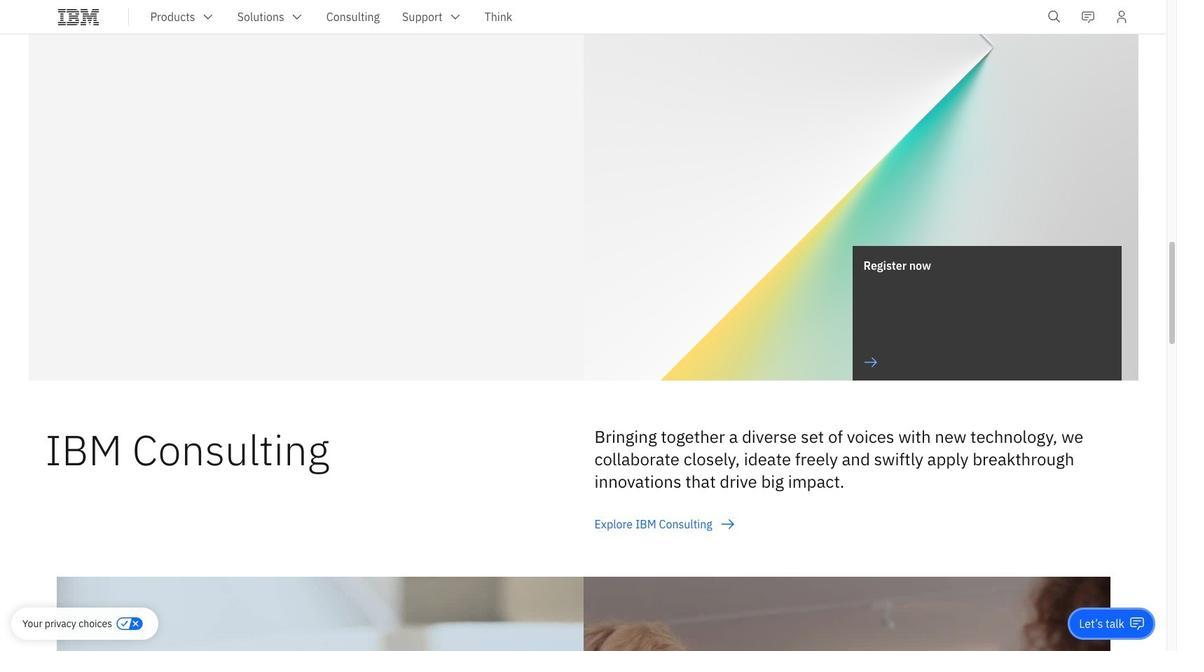 Task type: locate. For each thing, give the bounding box(es) containing it.
let's talk element
[[1080, 616, 1125, 631]]

your privacy choices element
[[22, 616, 112, 631]]



